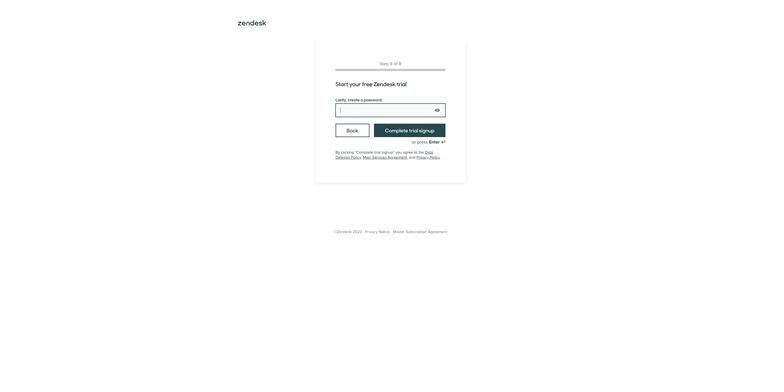 Task type: vqa. For each thing, say whether or not it's contained in the screenshot.
the topmost install
no



Task type: locate. For each thing, give the bounding box(es) containing it.
signup"
[[382, 150, 395, 155]]

0 horizontal spatial agreement
[[388, 155, 407, 160]]

policy down data
[[430, 155, 440, 160]]

agreement right subscription
[[428, 230, 448, 235]]

step
[[380, 61, 389, 67]]

1 horizontal spatial privacy
[[417, 155, 429, 160]]

complete trial signup button
[[374, 124, 446, 137]]

agreement down you
[[388, 155, 407, 160]]

agreement
[[388, 155, 407, 160], [428, 230, 448, 235]]

press
[[417, 140, 428, 145]]

privacy left notice
[[365, 230, 378, 235]]

1 horizontal spatial agreement
[[428, 230, 448, 235]]

or press enter
[[412, 140, 440, 145]]

0 vertical spatial trial
[[397, 80, 407, 88]]

0 vertical spatial privacy
[[417, 155, 429, 160]]

8 right of
[[399, 61, 401, 67]]

trial up or on the top right of the page
[[409, 127, 418, 134]]

trial right zendesk
[[397, 80, 407, 88]]

0 horizontal spatial trial
[[374, 150, 381, 155]]

8
[[390, 61, 393, 67], [399, 61, 401, 67]]

lastly, create a password:
[[336, 97, 383, 103]]

1 , from the left
[[361, 155, 362, 160]]

0 horizontal spatial ,
[[361, 155, 362, 160]]

step 8 of 8
[[380, 61, 401, 67]]

1 horizontal spatial 8
[[399, 61, 401, 67]]

1 horizontal spatial trial
[[397, 80, 407, 88]]

policy inside the data deletion policy
[[351, 155, 361, 160]]

1 horizontal spatial ,
[[407, 155, 408, 160]]

2 8 from the left
[[399, 61, 401, 67]]

1 vertical spatial agreement
[[428, 230, 448, 235]]

policy down "complete
[[351, 155, 361, 160]]

privacy
[[417, 155, 429, 160], [365, 230, 378, 235]]

8 left of
[[390, 61, 393, 67]]

privacy notice link
[[365, 230, 390, 235]]

trial
[[397, 80, 407, 88], [409, 127, 418, 134], [374, 150, 381, 155]]

0 horizontal spatial 8
[[390, 61, 393, 67]]

2 , from the left
[[407, 155, 408, 160]]

, left and
[[407, 155, 408, 160]]

2 horizontal spatial trial
[[409, 127, 418, 134]]

back
[[347, 127, 359, 134]]

, left main
[[361, 155, 362, 160]]

to
[[414, 150, 418, 155]]

©zendesk
[[334, 230, 352, 235]]

2 vertical spatial trial
[[374, 150, 381, 155]]

privacy notice
[[365, 230, 390, 235]]

0 horizontal spatial privacy
[[365, 230, 378, 235]]

data deletion policy link
[[336, 150, 433, 160]]

complete
[[385, 127, 408, 134]]

1 vertical spatial trial
[[409, 127, 418, 134]]

the
[[419, 150, 424, 155]]

privacy down the
[[417, 155, 429, 160]]

Lastly, create a password: password field
[[336, 104, 446, 117]]

policy
[[351, 155, 361, 160], [430, 155, 440, 160]]

1 vertical spatial privacy
[[365, 230, 378, 235]]

©zendesk 2023
[[334, 230, 362, 235]]

1 policy from the left
[[351, 155, 361, 160]]

you
[[396, 150, 402, 155]]

.
[[440, 155, 441, 160]]

0 horizontal spatial policy
[[351, 155, 361, 160]]

enter
[[429, 140, 440, 145]]

trial up services
[[374, 150, 381, 155]]

back button
[[336, 124, 370, 137]]

,
[[361, 155, 362, 160], [407, 155, 408, 160]]

zendesk image
[[238, 20, 266, 26]]

1 horizontal spatial policy
[[430, 155, 440, 160]]



Task type: describe. For each thing, give the bounding box(es) containing it.
or
[[412, 140, 416, 145]]

2 policy from the left
[[430, 155, 440, 160]]

of
[[394, 61, 398, 67]]

1 8 from the left
[[390, 61, 393, 67]]

2023
[[353, 230, 362, 235]]

master
[[393, 230, 405, 235]]

lastly,
[[336, 97, 347, 103]]

by clicking "complete trial signup" you agree to the
[[336, 150, 425, 155]]

signup
[[419, 127, 435, 134]]

notice
[[379, 230, 390, 235]]

data
[[425, 150, 433, 155]]

and
[[409, 155, 416, 160]]

by
[[336, 150, 340, 155]]

enter image
[[441, 140, 446, 145]]

clicking
[[341, 150, 354, 155]]

free
[[362, 80, 373, 88]]

data deletion policy
[[336, 150, 433, 160]]

password:
[[364, 97, 383, 103]]

master subscription agreement link
[[393, 230, 448, 235]]

trial inside button
[[409, 127, 418, 134]]

create
[[348, 97, 360, 103]]

main services agreement link
[[363, 155, 407, 160]]

a
[[361, 97, 363, 103]]

agree
[[403, 150, 413, 155]]

0 vertical spatial agreement
[[388, 155, 407, 160]]

master subscription agreement
[[393, 230, 448, 235]]

start
[[336, 80, 348, 88]]

privacy policy link
[[417, 155, 440, 160]]

start your free zendesk trial
[[336, 80, 407, 88]]

complete trial signup
[[385, 127, 435, 134]]

main
[[363, 155, 371, 160]]

zendesk
[[374, 80, 396, 88]]

, main services agreement , and privacy policy .
[[361, 155, 441, 160]]

deletion
[[336, 155, 350, 160]]

subscription
[[406, 230, 427, 235]]

©zendesk 2023 link
[[334, 230, 362, 235]]

your
[[350, 80, 361, 88]]

"complete
[[355, 150, 373, 155]]

services
[[372, 155, 387, 160]]



